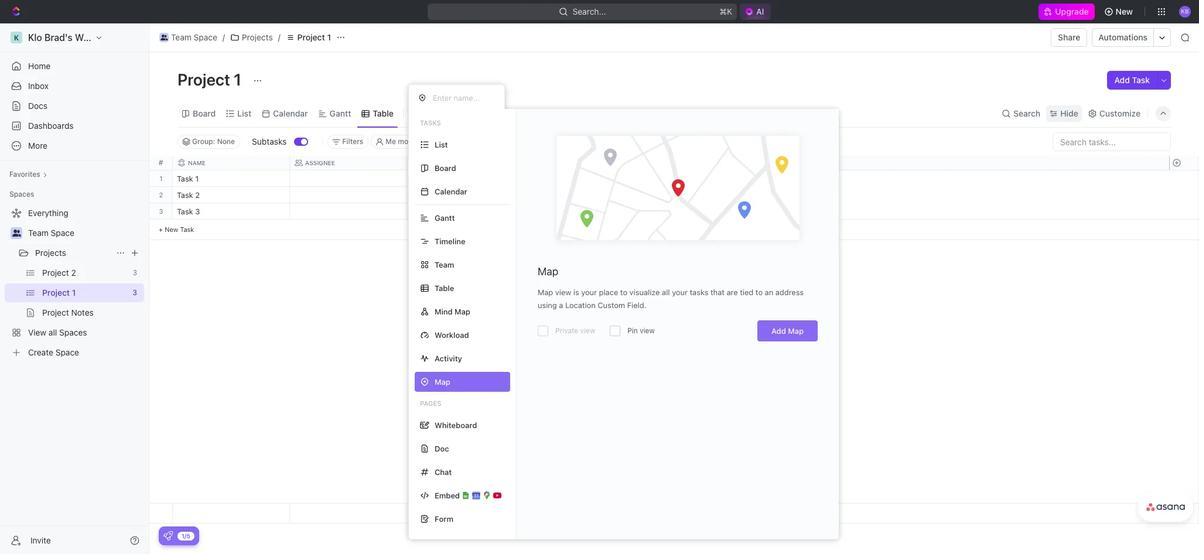 Task type: describe. For each thing, give the bounding box(es) containing it.
1 horizontal spatial projects link
[[227, 30, 276, 45]]

0 vertical spatial team space link
[[156, 30, 220, 45]]

1 vertical spatial calendar
[[435, 187, 467, 196]]

automations button
[[1093, 29, 1154, 46]]

‎task for ‎task 2
[[177, 190, 193, 200]]

project 1 link
[[283, 30, 334, 45]]

3 inside press space to select this row. row
[[195, 207, 200, 216]]

do for ‎task 2
[[425, 192, 435, 199]]

home link
[[5, 57, 144, 76]]

private
[[556, 326, 578, 335]]

1 your from the left
[[581, 288, 597, 297]]

projects inside sidebar navigation
[[35, 248, 66, 258]]

map inside "map view is your place to visualize all your tasks that are tied to an address using a location custom field."
[[538, 288, 553, 297]]

map view is your place to visualize all your tasks that are tied to an address using a location custom field.
[[538, 288, 804, 310]]

1 horizontal spatial team space
[[171, 32, 217, 42]]

assignees
[[439, 137, 474, 146]]

mind
[[435, 307, 453, 316]]

project inside the project 1 link
[[297, 32, 325, 42]]

table link
[[371, 105, 394, 122]]

set priority element for task 3
[[640, 204, 657, 222]]

an
[[765, 288, 774, 297]]

1 / from the left
[[223, 32, 225, 42]]

press space to select this row. row containing ‎task 2
[[173, 187, 759, 205]]

automations
[[1099, 32, 1148, 42]]

gantt inside gantt link
[[330, 108, 351, 118]]

1 vertical spatial project 1
[[178, 70, 245, 89]]

add for add map
[[772, 326, 786, 336]]

set priority image
[[640, 188, 657, 205]]

0 horizontal spatial table
[[373, 108, 394, 118]]

2 for 1
[[159, 191, 163, 199]]

task 3
[[177, 207, 200, 216]]

#
[[159, 158, 163, 167]]

view for private view
[[640, 326, 655, 335]]

pin
[[628, 326, 638, 335]]

gantt link
[[327, 105, 351, 122]]

customize
[[1100, 108, 1141, 118]]

inbox
[[28, 81, 49, 91]]

docs link
[[5, 97, 144, 115]]

form
[[435, 514, 454, 524]]

subtasks
[[252, 137, 287, 146]]

all
[[662, 288, 670, 297]]

press space to select this row. row containing ‎task 1
[[173, 171, 759, 189]]

do for task 3
[[425, 208, 435, 216]]

timeline
[[435, 236, 466, 246]]

0 horizontal spatial board
[[193, 108, 216, 118]]

using
[[538, 301, 557, 310]]

assignees button
[[425, 135, 479, 149]]

2 / from the left
[[278, 32, 281, 42]]

custom
[[598, 301, 625, 310]]

sidebar navigation
[[0, 23, 149, 554]]

1 horizontal spatial space
[[194, 32, 217, 42]]

field.
[[627, 301, 647, 310]]

address
[[776, 288, 804, 297]]

private view
[[556, 326, 595, 335]]

share button
[[1051, 28, 1088, 47]]

hide inside button
[[559, 137, 575, 146]]

tree inside sidebar navigation
[[5, 204, 144, 362]]

1 horizontal spatial view
[[580, 326, 595, 335]]

0 horizontal spatial team space link
[[28, 224, 142, 243]]

set priority element for ‎task 1
[[640, 171, 657, 189]]

view for map
[[555, 288, 572, 297]]

subtasks button
[[247, 132, 294, 151]]

add task button
[[1108, 71, 1157, 90]]

row group containing 1 2 3
[[149, 171, 173, 240]]

space inside sidebar navigation
[[51, 228, 74, 238]]

hide button
[[1047, 105, 1082, 122]]

1 2 3
[[159, 175, 163, 215]]

show
[[496, 137, 515, 146]]

add task
[[1115, 75, 1150, 85]]

invite
[[30, 535, 51, 545]]

press space to select this row. row containing 1
[[149, 171, 173, 187]]

user group image inside sidebar navigation
[[12, 230, 21, 237]]

home
[[28, 61, 51, 71]]

Enter name... field
[[432, 93, 495, 103]]

show closed
[[496, 137, 539, 146]]

that
[[711, 288, 725, 297]]

workload
[[435, 330, 469, 340]]

new for new task
[[165, 226, 178, 233]]

board link
[[190, 105, 216, 122]]

add for add task
[[1115, 75, 1130, 85]]

⌘k
[[720, 6, 733, 16]]

tasks
[[690, 288, 709, 297]]

to do for ‎task 2
[[414, 192, 435, 199]]

closed
[[517, 137, 539, 146]]

spaces
[[9, 190, 34, 199]]



Task type: locate. For each thing, give the bounding box(es) containing it.
team space
[[171, 32, 217, 42], [28, 228, 74, 238]]

2 left ‎task 2
[[159, 191, 163, 199]]

‎task down ‎task 1
[[177, 190, 193, 200]]

projects link inside sidebar navigation
[[35, 244, 111, 263]]

set priority image for 1
[[640, 171, 657, 189]]

2 inside 1 2 3
[[159, 191, 163, 199]]

dashboards
[[28, 121, 74, 131]]

1 to do cell from the top
[[407, 187, 524, 203]]

‎task 2
[[177, 190, 200, 200]]

hide button
[[554, 135, 579, 149]]

visualize
[[630, 288, 660, 297]]

0 vertical spatial gantt
[[330, 108, 351, 118]]

1 vertical spatial list
[[435, 140, 448, 149]]

view left is
[[555, 288, 572, 297]]

1 ‎task from the top
[[177, 174, 193, 183]]

a
[[559, 301, 563, 310]]

1 vertical spatial ‎task
[[177, 190, 193, 200]]

press space to select this row. row containing 2
[[149, 187, 173, 203]]

0 horizontal spatial project
[[178, 70, 230, 89]]

view right pin
[[640, 326, 655, 335]]

onboarding checklist button element
[[163, 532, 173, 541]]

add inside button
[[1115, 75, 1130, 85]]

projects link
[[227, 30, 276, 45], [35, 244, 111, 263]]

/
[[223, 32, 225, 42], [278, 32, 281, 42]]

0 vertical spatial add
[[1115, 75, 1130, 85]]

1 vertical spatial user group image
[[12, 230, 21, 237]]

0 vertical spatial projects
[[242, 32, 273, 42]]

0 vertical spatial projects link
[[227, 30, 276, 45]]

3 set priority element from the top
[[640, 204, 657, 222]]

tree
[[5, 204, 144, 362]]

3 left task 3
[[159, 207, 163, 215]]

0 vertical spatial new
[[1116, 6, 1133, 16]]

customize button
[[1085, 105, 1144, 122]]

calendar
[[273, 108, 308, 118], [435, 187, 467, 196]]

calendar up subtasks button
[[273, 108, 308, 118]]

2 vertical spatial task
[[180, 226, 194, 233]]

1 horizontal spatial gantt
[[435, 213, 455, 222]]

1 vertical spatial do
[[425, 208, 435, 216]]

favorites button
[[5, 168, 52, 182]]

0 vertical spatial project
[[297, 32, 325, 42]]

1 horizontal spatial user group image
[[160, 35, 168, 40]]

0 vertical spatial board
[[193, 108, 216, 118]]

grid
[[149, 156, 1200, 524]]

0 horizontal spatial project 1
[[178, 70, 245, 89]]

cell
[[290, 171, 407, 186], [407, 171, 524, 186], [524, 171, 642, 186], [290, 187, 407, 203], [524, 187, 642, 203], [290, 203, 407, 219], [524, 203, 642, 219], [524, 504, 642, 523], [642, 504, 759, 523]]

table right gantt link at the left of the page
[[373, 108, 394, 118]]

upgrade link
[[1039, 4, 1095, 20]]

new inside button
[[1116, 6, 1133, 16]]

1 horizontal spatial project
[[297, 32, 325, 42]]

0 horizontal spatial add
[[772, 326, 786, 336]]

list
[[237, 108, 251, 118], [435, 140, 448, 149]]

hide inside dropdown button
[[1061, 108, 1079, 118]]

search button
[[999, 105, 1044, 122]]

view inside "map view is your place to visualize all your tasks that are tied to an address using a location custom field."
[[555, 288, 572, 297]]

1 horizontal spatial project 1
[[297, 32, 331, 42]]

0 horizontal spatial view
[[555, 288, 572, 297]]

team
[[171, 32, 192, 42], [28, 228, 49, 238], [435, 260, 454, 269]]

team inside sidebar navigation
[[28, 228, 49, 238]]

favorites
[[9, 170, 40, 179]]

user group image
[[160, 35, 168, 40], [12, 230, 21, 237]]

1 vertical spatial projects link
[[35, 244, 111, 263]]

0 horizontal spatial new
[[165, 226, 178, 233]]

do
[[425, 192, 435, 199], [425, 208, 435, 216]]

to do cell for ‎task 2
[[407, 187, 524, 203]]

doc
[[435, 444, 449, 453]]

new for new
[[1116, 6, 1133, 16]]

1 horizontal spatial team space link
[[156, 30, 220, 45]]

tied
[[740, 288, 754, 297]]

2 vertical spatial team
[[435, 260, 454, 269]]

new button
[[1100, 2, 1140, 21]]

0 vertical spatial to do cell
[[407, 187, 524, 203]]

1 vertical spatial hide
[[559, 137, 575, 146]]

1 horizontal spatial new
[[1116, 6, 1133, 16]]

add
[[1115, 75, 1130, 85], [772, 326, 786, 336]]

list down 'tasks'
[[435, 140, 448, 149]]

2 do from the top
[[425, 208, 435, 216]]

set priority element for ‎task 2
[[640, 188, 657, 205]]

0 vertical spatial do
[[425, 192, 435, 199]]

new task
[[165, 226, 194, 233]]

2 your from the left
[[672, 288, 688, 297]]

task for add task
[[1133, 75, 1150, 85]]

row group containing ‎task 1
[[173, 171, 759, 240]]

calendar link
[[271, 105, 308, 122]]

new up 'automations'
[[1116, 6, 1133, 16]]

list link
[[235, 105, 251, 122]]

3
[[195, 207, 200, 216], [159, 207, 163, 215]]

0 horizontal spatial space
[[51, 228, 74, 238]]

new
[[1116, 6, 1133, 16], [165, 226, 178, 233]]

task down task 3
[[180, 226, 194, 233]]

1 horizontal spatial 2
[[195, 190, 200, 200]]

1 horizontal spatial table
[[435, 283, 454, 293]]

new inside grid
[[165, 226, 178, 233]]

embed
[[435, 491, 460, 500]]

list inside "link"
[[237, 108, 251, 118]]

2 ‎task from the top
[[177, 190, 193, 200]]

1 do from the top
[[425, 192, 435, 199]]

project
[[297, 32, 325, 42], [178, 70, 230, 89]]

map
[[538, 265, 559, 278], [538, 288, 553, 297], [455, 307, 470, 316], [788, 326, 804, 336]]

press space to select this row. row
[[149, 171, 173, 187], [173, 171, 759, 189], [149, 187, 173, 203], [173, 187, 759, 205], [149, 203, 173, 220], [173, 203, 759, 222], [173, 504, 759, 524]]

your right is
[[581, 288, 597, 297]]

to do
[[414, 192, 435, 199], [414, 208, 435, 216]]

set priority image for 3
[[640, 204, 657, 222]]

task for new task
[[180, 226, 194, 233]]

pages
[[420, 400, 441, 407]]

3 down ‎task 2
[[195, 207, 200, 216]]

whiteboard
[[435, 420, 477, 430]]

0 vertical spatial to do
[[414, 192, 435, 199]]

2 horizontal spatial view
[[640, 326, 655, 335]]

show closed button
[[482, 135, 544, 149]]

1 horizontal spatial hide
[[1061, 108, 1079, 118]]

1 vertical spatial table
[[435, 283, 454, 293]]

space
[[194, 32, 217, 42], [51, 228, 74, 238]]

gantt up timeline
[[435, 213, 455, 222]]

0 horizontal spatial projects link
[[35, 244, 111, 263]]

1 vertical spatial team space link
[[28, 224, 142, 243]]

1 set priority image from the top
[[640, 171, 657, 189]]

Search tasks... text field
[[1054, 133, 1171, 151]]

‎task for ‎task 1
[[177, 174, 193, 183]]

1
[[327, 32, 331, 42], [234, 70, 242, 89], [195, 174, 199, 183], [160, 175, 163, 182]]

your
[[581, 288, 597, 297], [672, 288, 688, 297]]

to do for task 3
[[414, 208, 435, 216]]

1 inside 1 2 3
[[160, 175, 163, 182]]

‎task 1
[[177, 174, 199, 183]]

1 vertical spatial projects
[[35, 248, 66, 258]]

1 set priority element from the top
[[640, 171, 657, 189]]

0 vertical spatial user group image
[[160, 35, 168, 40]]

2 horizontal spatial team
[[435, 260, 454, 269]]

1 horizontal spatial calendar
[[435, 187, 467, 196]]

are
[[727, 288, 738, 297]]

2 set priority image from the top
[[640, 204, 657, 222]]

onboarding checklist button image
[[163, 532, 173, 541]]

press space to select this row. row containing 3
[[149, 203, 173, 220]]

team space inside tree
[[28, 228, 74, 238]]

add down an
[[772, 326, 786, 336]]

0 horizontal spatial list
[[237, 108, 251, 118]]

task inside press space to select this row. row
[[177, 207, 193, 216]]

row inside grid
[[173, 156, 759, 171]]

activity
[[435, 354, 462, 363]]

search...
[[573, 6, 606, 16]]

2 for ‎task
[[195, 190, 200, 200]]

0 vertical spatial project 1
[[297, 32, 331, 42]]

1 vertical spatial gantt
[[435, 213, 455, 222]]

tasks
[[420, 119, 441, 127]]

press space to select this row. row containing task 3
[[173, 203, 759, 222]]

task inside button
[[1133, 75, 1150, 85]]

2
[[195, 190, 200, 200], [159, 191, 163, 199]]

1 vertical spatial add
[[772, 326, 786, 336]]

2 inside press space to select this row. row
[[195, 190, 200, 200]]

0 vertical spatial team
[[171, 32, 192, 42]]

board down assignees button
[[435, 163, 456, 173]]

1 vertical spatial space
[[51, 228, 74, 238]]

1 horizontal spatial your
[[672, 288, 688, 297]]

0 horizontal spatial 3
[[159, 207, 163, 215]]

add up customize
[[1115, 75, 1130, 85]]

0 vertical spatial ‎task
[[177, 174, 193, 183]]

1 vertical spatial team
[[28, 228, 49, 238]]

0 horizontal spatial user group image
[[12, 230, 21, 237]]

add map
[[772, 326, 804, 336]]

0 horizontal spatial gantt
[[330, 108, 351, 118]]

set priority element
[[640, 171, 657, 189], [640, 188, 657, 205], [640, 204, 657, 222]]

hide right "search"
[[1061, 108, 1079, 118]]

0 vertical spatial hide
[[1061, 108, 1079, 118]]

1 vertical spatial new
[[165, 226, 178, 233]]

team space link
[[156, 30, 220, 45], [28, 224, 142, 243]]

‎task up ‎task 2
[[177, 174, 193, 183]]

0 vertical spatial space
[[194, 32, 217, 42]]

docs
[[28, 101, 47, 111]]

1 horizontal spatial /
[[278, 32, 281, 42]]

1 vertical spatial to do
[[414, 208, 435, 216]]

2 to do cell from the top
[[407, 203, 524, 219]]

project 1
[[297, 32, 331, 42], [178, 70, 245, 89]]

0 horizontal spatial 2
[[159, 191, 163, 199]]

grid containing ‎task 1
[[149, 156, 1200, 524]]

0 horizontal spatial team space
[[28, 228, 74, 238]]

1 vertical spatial to do cell
[[407, 203, 524, 219]]

to do cell for task 3
[[407, 203, 524, 219]]

0 vertical spatial table
[[373, 108, 394, 118]]

pin view
[[628, 326, 655, 335]]

‎task
[[177, 174, 193, 183], [177, 190, 193, 200]]

table up the mind
[[435, 283, 454, 293]]

board
[[193, 108, 216, 118], [435, 163, 456, 173]]

1 vertical spatial team space
[[28, 228, 74, 238]]

mind map
[[435, 307, 470, 316]]

set priority image
[[640, 171, 657, 189], [640, 204, 657, 222]]

1 horizontal spatial team
[[171, 32, 192, 42]]

0 vertical spatial task
[[1133, 75, 1150, 85]]

inbox link
[[5, 77, 144, 96]]

share
[[1058, 32, 1081, 42]]

0 vertical spatial team space
[[171, 32, 217, 42]]

1 vertical spatial task
[[177, 207, 193, 216]]

1 horizontal spatial 3
[[195, 207, 200, 216]]

to do cell
[[407, 187, 524, 203], [407, 203, 524, 219]]

1 horizontal spatial add
[[1115, 75, 1130, 85]]

place
[[599, 288, 618, 297]]

2 set priority element from the top
[[640, 188, 657, 205]]

0 vertical spatial calendar
[[273, 108, 308, 118]]

task
[[1133, 75, 1150, 85], [177, 207, 193, 216], [180, 226, 194, 233]]

chat
[[435, 467, 452, 477]]

list up subtasks button
[[237, 108, 251, 118]]

upgrade
[[1056, 6, 1089, 16]]

task up customize
[[1133, 75, 1150, 85]]

0 horizontal spatial calendar
[[273, 108, 308, 118]]

1 to do from the top
[[414, 192, 435, 199]]

is
[[574, 288, 579, 297]]

2 to do from the top
[[414, 208, 435, 216]]

1 vertical spatial set priority image
[[640, 204, 657, 222]]

gantt
[[330, 108, 351, 118], [435, 213, 455, 222]]

calendar down assignees button
[[435, 187, 467, 196]]

1 horizontal spatial projects
[[242, 32, 273, 42]]

0 horizontal spatial /
[[223, 32, 225, 42]]

0 horizontal spatial hide
[[559, 137, 575, 146]]

row
[[173, 156, 759, 171]]

task down ‎task 2
[[177, 207, 193, 216]]

1 vertical spatial project
[[178, 70, 230, 89]]

table
[[373, 108, 394, 118], [435, 283, 454, 293]]

new down task 3
[[165, 226, 178, 233]]

to
[[414, 192, 423, 199], [414, 208, 423, 216], [621, 288, 628, 297], [756, 288, 763, 297]]

projects
[[242, 32, 273, 42], [35, 248, 66, 258]]

search
[[1014, 108, 1041, 118]]

view right private
[[580, 326, 595, 335]]

location
[[565, 301, 596, 310]]

dashboards link
[[5, 117, 144, 135]]

1 vertical spatial board
[[435, 163, 456, 173]]

0 vertical spatial set priority image
[[640, 171, 657, 189]]

1/5
[[182, 532, 190, 539]]

0 vertical spatial list
[[237, 108, 251, 118]]

view
[[555, 288, 572, 297], [580, 326, 595, 335], [640, 326, 655, 335]]

board left the list "link"
[[193, 108, 216, 118]]

1 horizontal spatial list
[[435, 140, 448, 149]]

gantt left table link
[[330, 108, 351, 118]]

0 horizontal spatial team
[[28, 228, 49, 238]]

1 horizontal spatial board
[[435, 163, 456, 173]]

row group
[[149, 171, 173, 240], [173, 171, 759, 240], [1170, 171, 1199, 240], [1170, 504, 1199, 523]]

0 horizontal spatial projects
[[35, 248, 66, 258]]

your right all
[[672, 288, 688, 297]]

hide right closed on the left of the page
[[559, 137, 575, 146]]

tree containing team space
[[5, 204, 144, 362]]

0 horizontal spatial your
[[581, 288, 597, 297]]

2 up task 3
[[195, 190, 200, 200]]



Task type: vqa. For each thing, say whether or not it's contained in the screenshot.
Table link
yes



